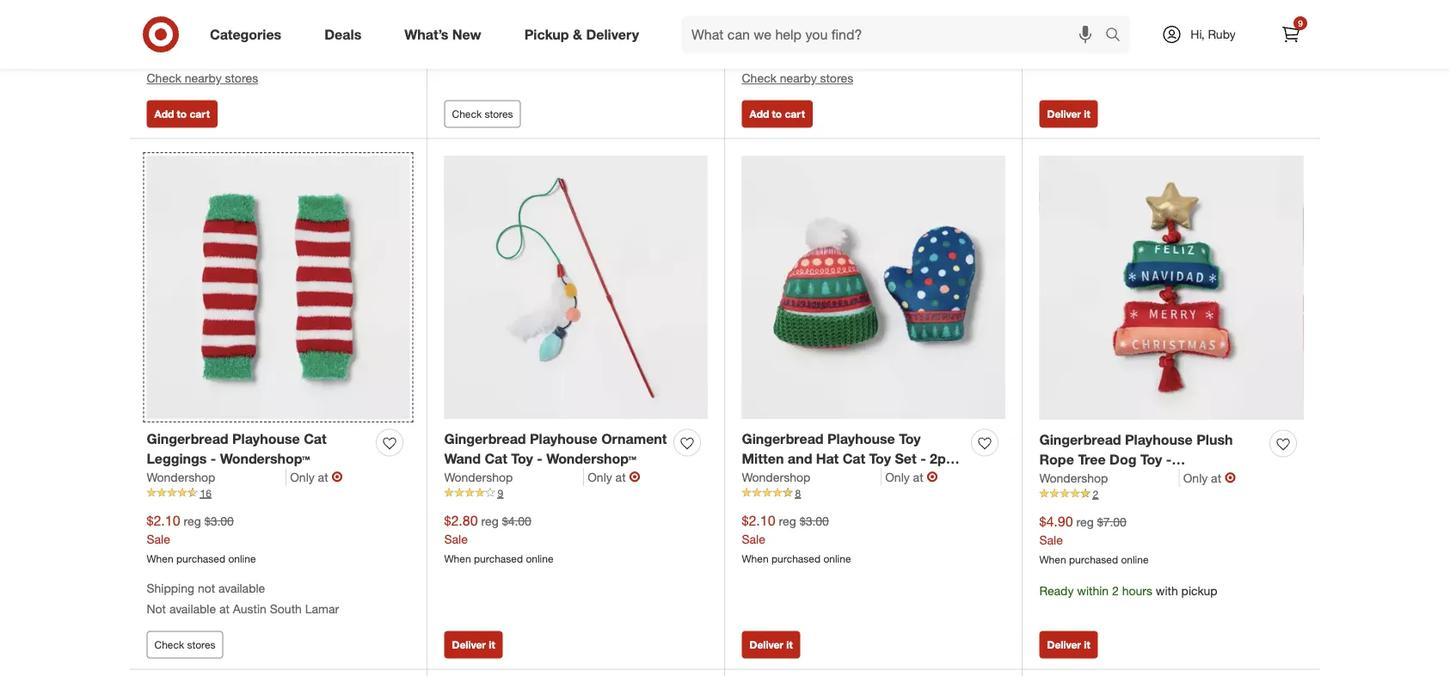 Task type: locate. For each thing, give the bounding box(es) containing it.
gingerbread playhouse ornament wand cat toy - wondershop™
[[445, 430, 667, 467]]

reg for -
[[184, 513, 201, 528]]

0 horizontal spatial $2.10
[[147, 512, 180, 529]]

hat
[[817, 450, 839, 467]]

0 vertical spatial check stores
[[452, 108, 513, 121]]

1 exclusions apply. link from the left
[[151, 33, 244, 48]]

1 nearby from the left
[[185, 71, 222, 86]]

$2.10 reg $3.00 sale when purchased online for and
[[742, 512, 852, 565]]

1 vertical spatial check stores button
[[147, 631, 223, 659]]

gingerbread inside gingerbread playhouse plush rope tree dog toy - wondershop™
[[1040, 431, 1122, 448]]

1 horizontal spatial $2.10
[[742, 512, 776, 529]]

playhouse up '16' link
[[232, 430, 300, 447]]

0 horizontal spatial free
[[147, 15, 171, 30]]

2 add to cart from the left
[[750, 108, 805, 121]]

wondershop™ down ornament
[[547, 450, 637, 467]]

0 horizontal spatial apply.
[[212, 33, 244, 48]]

playhouse for dog
[[1126, 431, 1193, 448]]

within
[[1078, 583, 1109, 598]]

1 horizontal spatial $3.00
[[800, 513, 830, 528]]

online down 8 link
[[824, 552, 852, 565]]

8 link
[[742, 486, 1006, 501]]

$2.10 reg $3.00 sale when purchased online down 16
[[147, 512, 256, 565]]

playhouse for hat
[[828, 430, 896, 447]]

deliver it button for gingerbread playhouse toy mitten and hat cat toy set - 2pk - wondershop™
[[742, 631, 801, 659]]

0 horizontal spatial check stores
[[154, 639, 216, 652]]

reg for and
[[779, 513, 797, 528]]

*
[[220, 15, 224, 30], [815, 15, 820, 30], [147, 33, 151, 48], [742, 33, 747, 48]]

wondershop™ up '16' link
[[220, 450, 310, 467]]

wondershop link
[[147, 469, 287, 486], [445, 469, 585, 486], [742, 469, 882, 486], [1040, 469, 1181, 487]]

add for 1st check nearby stores button from the left
[[154, 108, 174, 121]]

9 link
[[1273, 15, 1311, 53], [445, 486, 708, 501]]

south
[[568, 18, 600, 33], [270, 54, 302, 69], [866, 54, 897, 69], [270, 602, 302, 617]]

2 shipping from the left
[[769, 15, 815, 30]]

gingerbread for rope
[[1040, 431, 1122, 448]]

1 shipping from the left
[[174, 15, 220, 30]]

it
[[1085, 108, 1091, 121], [489, 639, 495, 652], [787, 639, 793, 652], [1085, 639, 1091, 652]]

at inside shipping not available not available at austin south lamar
[[219, 602, 230, 617]]

1 horizontal spatial check stores button
[[445, 100, 521, 128]]

deliver it for gingerbread playhouse ornament wand cat toy - wondershop™
[[452, 639, 495, 652]]

only for toy
[[886, 469, 910, 484]]

2 $2.10 reg $3.00 sale when purchased online from the left
[[742, 512, 852, 565]]

free shipping * * exclusions apply. not available at austin south lamar check nearby stores
[[147, 15, 339, 86], [742, 15, 935, 86]]

delivery
[[586, 26, 639, 43]]

0 horizontal spatial 2
[[1093, 487, 1099, 500]]

gingerbread playhouse cat leggings - wondershop™ link
[[147, 429, 370, 469]]

exclusions
[[151, 33, 209, 48], [747, 33, 804, 48]]

$3.00 for wondershop™
[[205, 513, 234, 528]]

add to cart
[[154, 108, 210, 121], [750, 108, 805, 121]]

only for plush
[[1184, 470, 1208, 485]]

1 vertical spatial 9 link
[[445, 486, 708, 501]]

wondershop down wand
[[445, 469, 513, 484]]

shipping
[[174, 15, 220, 30], [769, 15, 815, 30]]

cat right hat
[[843, 450, 866, 467]]

1 vertical spatial 9
[[498, 487, 504, 500]]

wondershop down rope
[[1040, 470, 1109, 485]]

playhouse up hat
[[828, 430, 896, 447]]

9 right ruby
[[1299, 18, 1304, 28]]

online
[[228, 552, 256, 565], [526, 552, 554, 565], [824, 552, 852, 565], [1122, 553, 1149, 566]]

2 $3.00 from the left
[[800, 513, 830, 528]]

add for 1st check nearby stores button from right
[[750, 108, 770, 121]]

0 horizontal spatial shipping
[[174, 15, 220, 30]]

pickup & delivery
[[525, 26, 639, 43]]

gingerbread inside 'gingerbread playhouse cat leggings - wondershop™'
[[147, 430, 228, 447]]

1 horizontal spatial apply.
[[807, 33, 840, 48]]

0 horizontal spatial $2.10 reg $3.00 sale when purchased online
[[147, 512, 256, 565]]

- up the 2 link at the right bottom of the page
[[1167, 451, 1172, 468]]

only down set
[[886, 469, 910, 484]]

2 free shipping * * exclusions apply. not available at austin south lamar check nearby stores from the left
[[742, 15, 935, 86]]

1 horizontal spatial add
[[750, 108, 770, 121]]

toy
[[899, 430, 921, 447], [512, 450, 533, 467], [870, 450, 892, 467], [1141, 451, 1163, 468]]

1 horizontal spatial 9 link
[[1273, 15, 1311, 53]]

toy inside gingerbread playhouse ornament wand cat toy - wondershop™
[[512, 450, 533, 467]]

0 horizontal spatial add to cart button
[[147, 100, 218, 128]]

playhouse left ornament
[[530, 430, 598, 447]]

deliver it
[[1048, 108, 1091, 121], [452, 639, 495, 652], [750, 639, 793, 652], [1048, 639, 1091, 652]]

check
[[147, 71, 182, 86], [742, 71, 777, 86], [452, 108, 482, 121], [154, 639, 184, 652]]

gingerbread up the leggings
[[147, 430, 228, 447]]

when inside '$2.80 reg $4.00 sale when purchased online'
[[445, 552, 471, 565]]

purchased down $4.00
[[474, 552, 523, 565]]

reg left $4.00
[[481, 513, 499, 528]]

deliver it for gingerbread playhouse toy mitten and hat cat toy set - 2pk - wondershop™
[[750, 639, 793, 652]]

-
[[211, 450, 216, 467], [537, 450, 543, 467], [921, 450, 927, 467], [958, 450, 964, 467], [1167, 451, 1172, 468]]

1 horizontal spatial nearby
[[780, 71, 817, 86]]

1 add to cart from the left
[[154, 108, 210, 121]]

0 vertical spatial 9 link
[[1273, 15, 1311, 53]]

free
[[147, 15, 171, 30], [742, 15, 766, 30]]

not inside shipping not available not available at austin south lamar
[[147, 602, 166, 617]]

1 horizontal spatial exclusions
[[747, 33, 804, 48]]

dog
[[1110, 451, 1137, 468]]

1 horizontal spatial $2.10 reg $3.00 sale when purchased online
[[742, 512, 852, 565]]

2 cart from the left
[[785, 108, 805, 121]]

9 link down gingerbread playhouse ornament wand cat toy - wondershop™ link
[[445, 486, 708, 501]]

0 horizontal spatial to
[[177, 108, 187, 121]]

online up shipping not available not available at austin south lamar
[[228, 552, 256, 565]]

$2.80 reg $4.00 sale when purchased online
[[445, 512, 554, 565]]

only up the 2 link at the right bottom of the page
[[1184, 470, 1208, 485]]

2 left hours
[[1113, 583, 1119, 598]]

2 exclusions apply. link from the left
[[747, 33, 840, 48]]

cat up '16' link
[[304, 430, 327, 447]]

2 nearby from the left
[[780, 71, 817, 86]]

2 add from the left
[[750, 108, 770, 121]]

sale inside $4.90 reg $7.00 sale when purchased online
[[1040, 532, 1064, 547]]

$2.10
[[147, 512, 180, 529], [742, 512, 776, 529]]

0 horizontal spatial cart
[[190, 108, 210, 121]]

reg inside '$2.80 reg $4.00 sale when purchased online'
[[481, 513, 499, 528]]

leggings
[[147, 450, 207, 467]]

1 vertical spatial 2
[[1113, 583, 1119, 598]]

nearby
[[185, 71, 222, 86], [780, 71, 817, 86]]

purchased up not
[[176, 552, 226, 565]]

purchased up "within"
[[1070, 553, 1119, 566]]

1 horizontal spatial check stores
[[452, 108, 513, 121]]

gingerbread playhouse plush rope tree dog toy - wondershop™ image
[[1040, 156, 1304, 420], [1040, 156, 1304, 420]]

nearby for exclusions apply. 'link' associated with 1st check nearby stores button from right
[[780, 71, 817, 86]]

shipping for exclusions apply. 'link' corresponding to 1st check nearby stores button from the left
[[174, 15, 220, 30]]

purchased down 8
[[772, 552, 821, 565]]

9 link right ruby
[[1273, 15, 1311, 53]]

1 free shipping * * exclusions apply. not available at austin south lamar check nearby stores from the left
[[147, 15, 339, 86]]

shipping not available not available at austin south lamar
[[147, 580, 339, 617]]

gingerbread up and
[[742, 430, 824, 447]]

gingerbread playhouse cat leggings - wondershop™ image
[[147, 156, 410, 419], [147, 156, 410, 419]]

2 $2.10 from the left
[[742, 512, 776, 529]]

to for 1st check nearby stores button from the left
[[177, 108, 187, 121]]

1 horizontal spatial free
[[742, 15, 766, 30]]

wondershop down the leggings
[[147, 469, 215, 484]]

apply.
[[212, 33, 244, 48], [807, 33, 840, 48]]

deliver for gingerbread playhouse ornament wand cat toy - wondershop™
[[452, 639, 486, 652]]

online for dog
[[1122, 553, 1149, 566]]

stores
[[225, 71, 258, 86], [821, 71, 854, 86], [485, 108, 513, 121], [187, 639, 216, 652]]

reg down 16
[[184, 513, 201, 528]]

0 horizontal spatial exclusions apply. link
[[151, 33, 244, 48]]

tree
[[1079, 451, 1106, 468]]

only at ¬ down plush at bottom
[[1184, 469, 1237, 486]]

playhouse inside gingerbread playhouse toy mitten and hat cat toy set - 2pk - wondershop™
[[828, 430, 896, 447]]

sale inside '$2.80 reg $4.00 sale when purchased online'
[[445, 531, 468, 546]]

9
[[1299, 18, 1304, 28], [498, 487, 504, 500]]

2pk
[[930, 450, 954, 467]]

1 horizontal spatial free shipping * * exclusions apply. not available at austin south lamar check nearby stores
[[742, 15, 935, 86]]

check stores down shipping
[[154, 639, 216, 652]]

¬ down ornament
[[630, 469, 641, 485]]

hi, ruby
[[1191, 27, 1236, 42]]

online up hours
[[1122, 553, 1149, 566]]

shipping
[[147, 580, 194, 595]]

add to cart button for 1st check nearby stores button from the left
[[147, 100, 218, 128]]

0 horizontal spatial check stores button
[[147, 631, 223, 659]]

deliver for gingerbread playhouse plush rope tree dog toy - wondershop™
[[1048, 639, 1082, 652]]

sale down $2.80
[[445, 531, 468, 546]]

1 free from the left
[[147, 15, 171, 30]]

only at ¬ for toy
[[886, 469, 939, 485]]

playhouse inside gingerbread playhouse ornament wand cat toy - wondershop™
[[530, 430, 598, 447]]

lamar
[[603, 18, 637, 33], [305, 54, 339, 69], [901, 54, 935, 69], [305, 602, 339, 617]]

when for gingerbread playhouse cat leggings - wondershop™
[[147, 552, 174, 565]]

online down $4.00
[[526, 552, 554, 565]]

gingerbread for mitten
[[742, 430, 824, 447]]

What can we help you find? suggestions appear below search field
[[682, 15, 1110, 53]]

wondershop™ down and
[[742, 470, 832, 487]]

¬ for gingerbread playhouse ornament wand cat toy - wondershop™
[[630, 469, 641, 485]]

2 exclusions from the left
[[747, 33, 804, 48]]

gingerbread up wand
[[445, 430, 526, 447]]

hours
[[1123, 583, 1153, 598]]

add to cart button
[[147, 100, 218, 128], [742, 100, 813, 128]]

reg down 8
[[779, 513, 797, 528]]

check stores button
[[445, 100, 521, 128], [147, 631, 223, 659]]

2
[[1093, 487, 1099, 500], [1113, 583, 1119, 598]]

1 apply. from the left
[[212, 33, 244, 48]]

1 horizontal spatial exclusions apply. link
[[747, 33, 840, 48]]

1 $2.10 from the left
[[147, 512, 180, 529]]

categories link
[[195, 15, 303, 53]]

wondershop™
[[220, 450, 310, 467], [547, 450, 637, 467], [742, 470, 832, 487], [1040, 471, 1130, 487]]

playhouse up dog
[[1126, 431, 1193, 448]]

wondershop for wand
[[445, 469, 513, 484]]

not
[[445, 18, 464, 33], [147, 54, 166, 69], [742, 54, 762, 69], [147, 602, 166, 617]]

16 link
[[147, 486, 410, 501]]

$3.00 down 16
[[205, 513, 234, 528]]

0 horizontal spatial add
[[154, 108, 174, 121]]

- right 2pk
[[958, 450, 964, 467]]

only at ¬ up '16' link
[[290, 469, 343, 485]]

1 add from the left
[[154, 108, 174, 121]]

sale
[[147, 531, 170, 546], [445, 531, 468, 546], [742, 531, 766, 546], [1040, 532, 1064, 547]]

$2.10 down mitten on the bottom right
[[742, 512, 776, 529]]

0 horizontal spatial cat
[[304, 430, 327, 447]]

only at ¬ down set
[[886, 469, 939, 485]]

$2.10 down the leggings
[[147, 512, 180, 529]]

¬ down 2pk
[[927, 469, 939, 485]]

2 free from the left
[[742, 15, 766, 30]]

$2.80
[[445, 512, 478, 529]]

check stores button down shipping
[[147, 631, 223, 659]]

$3.00 down 8
[[800, 513, 830, 528]]

wondershop™ inside gingerbread playhouse plush rope tree dog toy - wondershop™
[[1040, 471, 1130, 487]]

0 horizontal spatial 9 link
[[445, 486, 708, 501]]

austin inside shipping not available not available at austin south lamar
[[233, 602, 267, 617]]

9 up $4.00
[[498, 487, 504, 500]]

only at ¬ down ornament
[[588, 469, 641, 485]]

it for gingerbread playhouse plush rope tree dog toy - wondershop™
[[1085, 639, 1091, 652]]

2 add to cart button from the left
[[742, 100, 813, 128]]

playhouse inside 'gingerbread playhouse cat leggings - wondershop™'
[[232, 430, 300, 447]]

wondershop link for dog
[[1040, 469, 1181, 487]]

1 horizontal spatial shipping
[[769, 15, 815, 30]]

deliver it button
[[1040, 100, 1099, 128], [445, 631, 503, 659], [742, 631, 801, 659], [1040, 631, 1099, 659]]

$2.10 reg $3.00 sale when purchased online down 8
[[742, 512, 852, 565]]

- right set
[[921, 450, 927, 467]]

purchased inside $4.90 reg $7.00 sale when purchased online
[[1070, 553, 1119, 566]]

playhouse inside gingerbread playhouse plush rope tree dog toy - wondershop™
[[1126, 431, 1193, 448]]

gingerbread up tree
[[1040, 431, 1122, 448]]

cat
[[304, 430, 327, 447], [485, 450, 508, 467], [843, 450, 866, 467]]

gingerbread for wand
[[445, 430, 526, 447]]

gingerbread playhouse plush rope tree dog toy - wondershop™ link
[[1040, 430, 1264, 487]]

playhouse
[[232, 430, 300, 447], [530, 430, 598, 447], [828, 430, 896, 447], [1126, 431, 1193, 448]]

wondershop
[[147, 469, 215, 484], [445, 469, 513, 484], [742, 469, 811, 484], [1040, 470, 1109, 485]]

wondershop for rope
[[1040, 470, 1109, 485]]

purchased inside '$2.80 reg $4.00 sale when purchased online'
[[474, 552, 523, 565]]

wondershop down mitten on the bottom right
[[742, 469, 811, 484]]

$3.00
[[205, 513, 234, 528], [800, 513, 830, 528]]

1 horizontal spatial cart
[[785, 108, 805, 121]]

sale down $4.90
[[1040, 532, 1064, 547]]

online inside $4.90 reg $7.00 sale when purchased online
[[1122, 553, 1149, 566]]

2 horizontal spatial cat
[[843, 450, 866, 467]]

search button
[[1098, 15, 1140, 57]]

gingerbread for leggings
[[147, 430, 228, 447]]

when for gingerbread playhouse plush rope tree dog toy - wondershop™
[[1040, 553, 1067, 566]]

only at ¬
[[290, 469, 343, 485], [588, 469, 641, 485], [886, 469, 939, 485], [1184, 469, 1237, 486]]

0 vertical spatial 9
[[1299, 18, 1304, 28]]

0 horizontal spatial exclusions
[[151, 33, 209, 48]]

check stores button down new
[[445, 100, 521, 128]]

1 $3.00 from the left
[[205, 513, 234, 528]]

wondershop link up 16
[[147, 469, 287, 486]]

austin
[[531, 18, 564, 33], [233, 54, 267, 69], [829, 54, 862, 69], [233, 602, 267, 617]]

0 horizontal spatial add to cart
[[154, 108, 210, 121]]

1 horizontal spatial 2
[[1113, 583, 1119, 598]]

reg for tree
[[1077, 514, 1095, 529]]

1 $2.10 reg $3.00 sale when purchased online from the left
[[147, 512, 256, 565]]

only down ornament
[[588, 469, 613, 484]]

- right wand
[[537, 450, 543, 467]]

1 check nearby stores button from the left
[[147, 70, 258, 87]]

reg left $7.00 in the right of the page
[[1077, 514, 1095, 529]]

cat inside gingerbread playhouse toy mitten and hat cat toy set - 2pk - wondershop™
[[843, 450, 866, 467]]

wondershop link up 8
[[742, 469, 882, 486]]

$3.00 for hat
[[800, 513, 830, 528]]

0 horizontal spatial free shipping * * exclusions apply. not available at austin south lamar check nearby stores
[[147, 15, 339, 86]]

at
[[517, 18, 528, 33], [219, 54, 230, 69], [815, 54, 825, 69], [318, 469, 328, 484], [616, 469, 626, 484], [914, 469, 924, 484], [1212, 470, 1222, 485], [219, 602, 230, 617]]

gingerbread playhouse ornament wand cat toy - wondershop™ image
[[445, 156, 708, 419], [445, 156, 708, 419]]

online inside '$2.80 reg $4.00 sale when purchased online'
[[526, 552, 554, 565]]

toy right wand
[[512, 450, 533, 467]]

gingerbread inside gingerbread playhouse toy mitten and hat cat toy set - 2pk - wondershop™
[[742, 430, 824, 447]]

1 horizontal spatial 9
[[1299, 18, 1304, 28]]

1 horizontal spatial add to cart button
[[742, 100, 813, 128]]

toy left set
[[870, 450, 892, 467]]

exclusions apply. link
[[151, 33, 244, 48], [747, 33, 840, 48]]

¬ up '16' link
[[332, 469, 343, 485]]

wondershop link up $4.00
[[445, 469, 585, 486]]

only for ornament
[[588, 469, 613, 484]]

sale down mitten on the bottom right
[[742, 531, 766, 546]]

- up 16
[[211, 450, 216, 467]]

$2.10 reg $3.00 sale when purchased online
[[147, 512, 256, 565], [742, 512, 852, 565]]

1 exclusions from the left
[[151, 33, 209, 48]]

available
[[467, 18, 514, 33], [169, 54, 216, 69], [765, 54, 812, 69], [219, 580, 265, 595], [169, 602, 216, 617]]

8
[[796, 487, 801, 500]]

1 horizontal spatial to
[[772, 108, 782, 121]]

only up '16' link
[[290, 469, 315, 484]]

0 horizontal spatial check nearby stores button
[[147, 70, 258, 87]]

toy right dog
[[1141, 451, 1163, 468]]

not available at austin south lamar
[[445, 18, 637, 33]]

wondershop™ inside gingerbread playhouse toy mitten and hat cat toy set - 2pk - wondershop™
[[742, 470, 832, 487]]

online for hat
[[824, 552, 852, 565]]

0 horizontal spatial nearby
[[185, 71, 222, 86]]

plush
[[1197, 431, 1234, 448]]

2 apply. from the left
[[807, 33, 840, 48]]

2 up $7.00 in the right of the page
[[1093, 487, 1099, 500]]

2 to from the left
[[772, 108, 782, 121]]

$4.90 reg $7.00 sale when purchased online
[[1040, 513, 1149, 566]]

1 horizontal spatial check nearby stores button
[[742, 70, 854, 87]]

- inside gingerbread playhouse ornament wand cat toy - wondershop™
[[537, 450, 543, 467]]

free for exclusions apply. 'link' associated with 1st check nearby stores button from right
[[742, 15, 766, 30]]

check stores down new
[[452, 108, 513, 121]]

add
[[154, 108, 174, 121], [750, 108, 770, 121]]

check nearby stores button
[[147, 70, 258, 87], [742, 70, 854, 87]]

cat right wand
[[485, 450, 508, 467]]

1 to from the left
[[177, 108, 187, 121]]

gingerbread playhouse toy mitten and hat cat toy set - 2pk - wondershop™ image
[[742, 156, 1006, 419], [742, 156, 1006, 419]]

wondershop link down dog
[[1040, 469, 1181, 487]]

when inside $4.90 reg $7.00 sale when purchased online
[[1040, 553, 1067, 566]]

gingerbread inside gingerbread playhouse ornament wand cat toy - wondershop™
[[445, 430, 526, 447]]

rope
[[1040, 451, 1075, 468]]

1 horizontal spatial cat
[[485, 450, 508, 467]]

only
[[290, 469, 315, 484], [588, 469, 613, 484], [886, 469, 910, 484], [1184, 470, 1208, 485]]

cart
[[190, 108, 210, 121], [785, 108, 805, 121]]

pickup
[[525, 26, 569, 43]]

ready
[[1040, 583, 1074, 598]]

sale up shipping
[[147, 531, 170, 546]]

1 add to cart button from the left
[[147, 100, 218, 128]]

$2.10 for gingerbread playhouse toy mitten and hat cat toy set - 2pk - wondershop™
[[742, 512, 776, 529]]

to
[[177, 108, 187, 121], [772, 108, 782, 121]]

reg for cat
[[481, 513, 499, 528]]

not
[[198, 580, 215, 595]]

0 horizontal spatial $3.00
[[205, 513, 234, 528]]

1 horizontal spatial add to cart
[[750, 108, 805, 121]]

wondershop™ down tree
[[1040, 471, 1130, 487]]

&
[[573, 26, 583, 43]]

¬ down plush at bottom
[[1226, 469, 1237, 486]]

reg inside $4.90 reg $7.00 sale when purchased online
[[1077, 514, 1095, 529]]



Task type: describe. For each thing, give the bounding box(es) containing it.
hi,
[[1191, 27, 1205, 42]]

playhouse for wondershop™
[[232, 430, 300, 447]]

deals
[[325, 26, 362, 43]]

only at ¬ for ornament
[[588, 469, 641, 485]]

only at ¬ for plush
[[1184, 469, 1237, 486]]

add to cart for 1st check nearby stores button from right
[[750, 108, 805, 121]]

¬ for gingerbread playhouse plush rope tree dog toy - wondershop™
[[1226, 469, 1237, 486]]

purchased for tree
[[1070, 553, 1119, 566]]

wondershop link for toy
[[445, 469, 585, 486]]

cat inside 'gingerbread playhouse cat leggings - wondershop™'
[[304, 430, 327, 447]]

deals link
[[310, 15, 383, 53]]

exclusions apply. link for 1st check nearby stores button from right
[[747, 33, 840, 48]]

wondershop™ inside 'gingerbread playhouse cat leggings - wondershop™'
[[220, 450, 310, 467]]

$2.10 reg $3.00 sale when purchased online for -
[[147, 512, 256, 565]]

$4.90
[[1040, 513, 1074, 530]]

it for gingerbread playhouse ornament wand cat toy - wondershop™
[[489, 639, 495, 652]]

south inside shipping not available not available at austin south lamar
[[270, 602, 302, 617]]

wondershop link for hat
[[742, 469, 882, 486]]

gingerbread playhouse toy mitten and hat cat toy set - 2pk - wondershop™
[[742, 430, 964, 487]]

when for gingerbread playhouse ornament wand cat toy - wondershop™
[[445, 552, 471, 565]]

free for exclusions apply. 'link' corresponding to 1st check nearby stores button from the left
[[147, 15, 171, 30]]

ruby
[[1209, 27, 1236, 42]]

shipping for exclusions apply. 'link' associated with 1st check nearby stores button from right
[[769, 15, 815, 30]]

only for cat
[[290, 469, 315, 484]]

0 horizontal spatial 9
[[498, 487, 504, 500]]

it for gingerbread playhouse toy mitten and hat cat toy set - 2pk - wondershop™
[[787, 639, 793, 652]]

pickup
[[1182, 583, 1218, 598]]

deliver it button for gingerbread playhouse plush rope tree dog toy - wondershop™
[[1040, 631, 1099, 659]]

deliver it button for gingerbread playhouse ornament wand cat toy - wondershop™
[[445, 631, 503, 659]]

¬ for gingerbread playhouse toy mitten and hat cat toy set - 2pk - wondershop™
[[927, 469, 939, 485]]

online for toy
[[526, 552, 554, 565]]

with
[[1156, 583, 1179, 598]]

wondershop™ inside gingerbread playhouse ornament wand cat toy - wondershop™
[[547, 450, 637, 467]]

apply. for exclusions apply. 'link' corresponding to 1st check nearby stores button from the left
[[212, 33, 244, 48]]

ready within 2 hours with pickup
[[1040, 583, 1218, 598]]

to for 1st check nearby stores button from right
[[772, 108, 782, 121]]

$2.10 for gingerbread playhouse cat leggings - wondershop™
[[147, 512, 180, 529]]

what's new
[[405, 26, 482, 43]]

gingerbread playhouse cat leggings - wondershop™
[[147, 430, 327, 467]]

purchased for -
[[176, 552, 226, 565]]

1 vertical spatial check stores
[[154, 639, 216, 652]]

ornament
[[602, 430, 667, 447]]

16
[[200, 487, 212, 500]]

when for gingerbread playhouse toy mitten and hat cat toy set - 2pk - wondershop™
[[742, 552, 769, 565]]

0 vertical spatial check stores button
[[445, 100, 521, 128]]

only at ¬ for cat
[[290, 469, 343, 485]]

gingerbread playhouse plush rope tree dog toy - wondershop™
[[1040, 431, 1234, 487]]

2 link
[[1040, 487, 1304, 502]]

2 check nearby stores button from the left
[[742, 70, 854, 87]]

- inside gingerbread playhouse plush rope tree dog toy - wondershop™
[[1167, 451, 1172, 468]]

toy up set
[[899, 430, 921, 447]]

¬ for gingerbread playhouse cat leggings - wondershop™
[[332, 469, 343, 485]]

- inside 'gingerbread playhouse cat leggings - wondershop™'
[[211, 450, 216, 467]]

purchased for cat
[[474, 552, 523, 565]]

mitten
[[742, 450, 784, 467]]

gingerbread playhouse ornament wand cat toy - wondershop™ link
[[445, 429, 667, 469]]

online for wondershop™
[[228, 552, 256, 565]]

add to cart button for 1st check nearby stores button from right
[[742, 100, 813, 128]]

gingerbread playhouse toy mitten and hat cat toy set - 2pk - wondershop™ link
[[742, 429, 965, 487]]

free shipping * * exclusions apply. not available at austin south lamar check nearby stores for exclusions apply. 'link' corresponding to 1st check nearby stores button from the left
[[147, 15, 339, 86]]

cat inside gingerbread playhouse ornament wand cat toy - wondershop™
[[485, 450, 508, 467]]

add to cart for 1st check nearby stores button from the left
[[154, 108, 210, 121]]

what's new link
[[390, 15, 503, 53]]

toy inside gingerbread playhouse plush rope tree dog toy - wondershop™
[[1141, 451, 1163, 468]]

nearby for exclusions apply. 'link' corresponding to 1st check nearby stores button from the left
[[185, 71, 222, 86]]

categories
[[210, 26, 282, 43]]

set
[[895, 450, 917, 467]]

1 cart from the left
[[190, 108, 210, 121]]

new
[[453, 26, 482, 43]]

deliver for gingerbread playhouse toy mitten and hat cat toy set - 2pk - wondershop™
[[750, 639, 784, 652]]

sale for gingerbread playhouse toy mitten and hat cat toy set - 2pk - wondershop™
[[742, 531, 766, 546]]

wondershop link for wondershop™
[[147, 469, 287, 486]]

lamar inside shipping not available not available at austin south lamar
[[305, 602, 339, 617]]

$7.00
[[1098, 514, 1127, 529]]

free shipping * * exclusions apply. not available at austin south lamar check nearby stores for exclusions apply. 'link' associated with 1st check nearby stores button from right
[[742, 15, 935, 86]]

deliver it for gingerbread playhouse plush rope tree dog toy - wondershop™
[[1048, 639, 1091, 652]]

what's
[[405, 26, 449, 43]]

apply. for exclusions apply. 'link' associated with 1st check nearby stores button from right
[[807, 33, 840, 48]]

exclusions apply. link for 1st check nearby stores button from the left
[[151, 33, 244, 48]]

sale for gingerbread playhouse plush rope tree dog toy - wondershop™
[[1040, 532, 1064, 547]]

$4.00
[[502, 513, 532, 528]]

sale for gingerbread playhouse ornament wand cat toy - wondershop™
[[445, 531, 468, 546]]

and
[[788, 450, 813, 467]]

purchased for and
[[772, 552, 821, 565]]

wand
[[445, 450, 481, 467]]

sale for gingerbread playhouse cat leggings - wondershop™
[[147, 531, 170, 546]]

wondershop for mitten
[[742, 469, 811, 484]]

pickup & delivery link
[[510, 15, 661, 53]]

0 vertical spatial 2
[[1093, 487, 1099, 500]]

playhouse for toy
[[530, 430, 598, 447]]

wondershop for leggings
[[147, 469, 215, 484]]

search
[[1098, 28, 1140, 44]]



Task type: vqa. For each thing, say whether or not it's contained in the screenshot.
Get Below.
no



